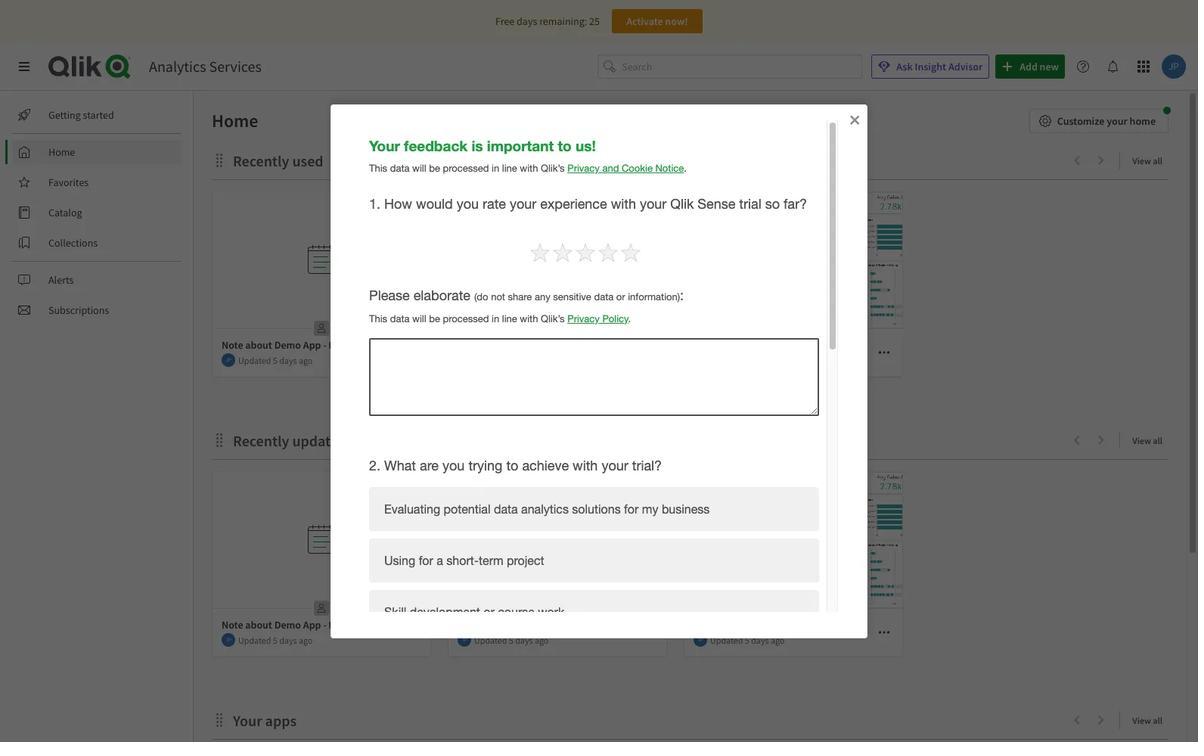 Task type: describe. For each thing, give the bounding box(es) containing it.
your
[[233, 711, 262, 730]]

all for recently used
[[1153, 155, 1163, 166]]

activate now! link
[[612, 9, 703, 33]]

home
[[1130, 114, 1156, 128]]

tutorial
[[798, 338, 833, 352]]

ask
[[897, 60, 913, 73]]

advisor
[[948, 60, 983, 73]]

recently for recently used
[[233, 151, 289, 170]]

catalog
[[48, 206, 82, 219]]

alerts
[[48, 273, 74, 287]]

view all for recently used
[[1133, 155, 1163, 166]]

app for beginner's
[[722, 338, 740, 352]]

helpdesk
[[512, 338, 555, 352]]

demo app - helpdesk management link
[[449, 192, 666, 377]]

view for recently used
[[1133, 155, 1151, 166]]

demo for demo app - helpdesk management
[[458, 338, 484, 352]]

analytics
[[149, 57, 206, 76]]

view for recently updated
[[1133, 435, 1151, 446]]

analytics services element
[[149, 57, 262, 76]]

home main content
[[188, 91, 1198, 742]]

activate
[[626, 14, 663, 28]]

subscriptions link
[[12, 298, 182, 322]]

updated
[[292, 431, 347, 450]]

navigation pane element
[[0, 97, 193, 328]]

personal element inside demo app - beginner's tutorial link
[[781, 316, 806, 340]]

free
[[495, 14, 515, 28]]

getting started link
[[12, 103, 182, 127]]

view all for your apps
[[1133, 715, 1163, 726]]

services
[[209, 57, 262, 76]]

getting started
[[48, 108, 114, 122]]

home inside main content
[[212, 109, 258, 132]]

collections link
[[12, 231, 182, 255]]

view all link for recently updated
[[1133, 430, 1169, 449]]

view all for recently updated
[[1133, 435, 1163, 446]]

catalog link
[[12, 200, 182, 225]]



Task type: locate. For each thing, give the bounding box(es) containing it.
2 view all link from the top
[[1133, 430, 1169, 449]]

app left "beginner's"
[[722, 338, 740, 352]]

0 vertical spatial recently
[[233, 151, 289, 170]]

1 vertical spatial move collection image
[[212, 712, 227, 727]]

3 view all link from the top
[[1133, 710, 1169, 729]]

days
[[517, 14, 537, 28], [279, 354, 297, 366], [279, 634, 297, 646], [515, 634, 533, 646], [751, 634, 769, 646]]

home up the favorites
[[48, 145, 75, 159]]

recently
[[233, 151, 289, 170], [233, 431, 289, 450]]

updated 5 days ago link
[[213, 192, 430, 377], [213, 472, 430, 657], [449, 472, 666, 657], [685, 472, 902, 657]]

james peterson element
[[222, 353, 235, 367], [222, 633, 235, 647], [458, 633, 471, 647], [694, 633, 707, 647]]

1 vertical spatial all
[[1153, 435, 1163, 446]]

0 vertical spatial all
[[1153, 155, 1163, 166]]

1 horizontal spatial home
[[212, 109, 258, 132]]

- left helpdesk
[[506, 338, 510, 352]]

2 app from the left
[[722, 338, 740, 352]]

apps
[[265, 711, 297, 730]]

home link
[[12, 140, 182, 164]]

- left "beginner's"
[[742, 338, 746, 352]]

demo
[[458, 338, 484, 352], [694, 338, 720, 352]]

recently used
[[233, 151, 323, 170]]

all for recently updated
[[1153, 435, 1163, 446]]

app
[[486, 338, 504, 352], [722, 338, 740, 352]]

now!
[[665, 14, 688, 28]]

- for helpdesk
[[506, 338, 510, 352]]

move collection image for your
[[212, 712, 227, 727]]

1 vertical spatial view all link
[[1133, 430, 1169, 449]]

- for beginner's
[[742, 338, 746, 352]]

3 view all from the top
[[1133, 715, 1163, 726]]

customize your home
[[1057, 114, 1156, 128]]

demo left helpdesk
[[458, 338, 484, 352]]

ago
[[299, 354, 313, 366], [299, 634, 313, 646], [535, 634, 549, 646], [771, 634, 785, 646]]

all for your apps
[[1153, 715, 1163, 726]]

demo app - helpdesk management
[[458, 338, 616, 352]]

recently used link
[[233, 151, 329, 170]]

beginner's
[[748, 338, 796, 352]]

recently right move collection image at left bottom
[[233, 431, 289, 450]]

demo left "beginner's"
[[694, 338, 720, 352]]

1 view all link from the top
[[1133, 151, 1169, 169]]

ask insight advisor
[[897, 60, 983, 73]]

move collection image for recently
[[212, 152, 227, 168]]

demo for demo app - beginner's tutorial
[[694, 338, 720, 352]]

personal element
[[309, 316, 334, 340], [545, 316, 570, 340], [781, 316, 806, 340], [309, 596, 334, 620], [545, 596, 570, 620], [781, 596, 806, 620]]

3 view from the top
[[1133, 715, 1151, 726]]

qlik sense app image
[[449, 192, 666, 328], [685, 192, 902, 328], [449, 472, 666, 608], [685, 472, 902, 608]]

insight
[[915, 60, 946, 73]]

your
[[1107, 114, 1128, 128]]

-
[[506, 338, 510, 352], [742, 338, 746, 352]]

move collection image left your
[[212, 712, 227, 727]]

app left helpdesk
[[486, 338, 504, 352]]

2 view all from the top
[[1133, 435, 1163, 446]]

management
[[557, 338, 616, 352]]

recently left used
[[233, 151, 289, 170]]

Search text field
[[622, 54, 863, 79]]

0 horizontal spatial home
[[48, 145, 75, 159]]

home inside navigation pane element
[[48, 145, 75, 159]]

remaining:
[[539, 14, 587, 28]]

ask insight advisor button
[[872, 54, 990, 79]]

analytics services
[[149, 57, 262, 76]]

0 vertical spatial view all link
[[1133, 151, 1169, 169]]

25
[[589, 14, 600, 28]]

1 horizontal spatial app
[[722, 338, 740, 352]]

activate now!
[[626, 14, 688, 28]]

view all link for your apps
[[1133, 710, 1169, 729]]

3 all from the top
[[1153, 715, 1163, 726]]

home down 'services' on the left top of the page
[[212, 109, 258, 132]]

view all
[[1133, 155, 1163, 166], [1133, 435, 1163, 446], [1133, 715, 1163, 726]]

1 view all from the top
[[1133, 155, 1163, 166]]

subscriptions
[[48, 303, 109, 317]]

2 vertical spatial view all link
[[1133, 710, 1169, 729]]

move collection image
[[212, 152, 227, 168], [212, 712, 227, 727]]

1 horizontal spatial -
[[742, 338, 746, 352]]

free days remaining: 25
[[495, 14, 600, 28]]

5
[[273, 354, 277, 366], [273, 634, 277, 646], [509, 634, 513, 646], [745, 634, 749, 646]]

2 vertical spatial view
[[1133, 715, 1151, 726]]

customize your home button
[[1029, 109, 1169, 133]]

demo app - beginner's tutorial
[[694, 338, 833, 352]]

your apps link
[[233, 711, 303, 730]]

2 all from the top
[[1153, 435, 1163, 446]]

alerts link
[[12, 268, 182, 292]]

2 vertical spatial all
[[1153, 715, 1163, 726]]

close sidebar menu image
[[18, 61, 30, 73]]

×
[[849, 108, 860, 129]]

1 demo from the left
[[458, 338, 484, 352]]

2 - from the left
[[742, 338, 746, 352]]

view all link for recently used
[[1133, 151, 1169, 169]]

1 horizontal spatial demo
[[694, 338, 720, 352]]

2 vertical spatial view all
[[1133, 715, 1163, 726]]

your apps
[[233, 711, 297, 730]]

0 horizontal spatial demo
[[458, 338, 484, 352]]

1 all from the top
[[1153, 155, 1163, 166]]

move collection image
[[212, 432, 227, 447]]

0 horizontal spatial app
[[486, 338, 504, 352]]

favorites
[[48, 175, 89, 189]]

app for helpdesk
[[486, 338, 504, 352]]

0 vertical spatial view
[[1133, 155, 1151, 166]]

1 vertical spatial recently
[[233, 431, 289, 450]]

0 vertical spatial move collection image
[[212, 152, 227, 168]]

0 horizontal spatial -
[[506, 338, 510, 352]]

searchbar element
[[598, 54, 863, 79]]

getting
[[48, 108, 81, 122]]

1 vertical spatial view all
[[1133, 435, 1163, 446]]

1 view from the top
[[1133, 155, 1151, 166]]

used
[[292, 151, 323, 170]]

move collection image left recently used
[[212, 152, 227, 168]]

james peterson image
[[222, 353, 235, 367], [222, 633, 235, 647], [458, 633, 471, 647], [694, 633, 707, 647]]

1 vertical spatial home
[[48, 145, 75, 159]]

collections
[[48, 236, 98, 250]]

home
[[212, 109, 258, 132], [48, 145, 75, 159]]

0 vertical spatial home
[[212, 109, 258, 132]]

favorites link
[[12, 170, 182, 194]]

1 app from the left
[[486, 338, 504, 352]]

view all link
[[1133, 151, 1169, 169], [1133, 430, 1169, 449], [1133, 710, 1169, 729]]

× button
[[849, 108, 860, 129]]

recently updated
[[233, 431, 347, 450]]

view
[[1133, 155, 1151, 166], [1133, 435, 1151, 446], [1133, 715, 1151, 726]]

view for your apps
[[1133, 715, 1151, 726]]

2 view from the top
[[1133, 435, 1151, 446]]

all
[[1153, 155, 1163, 166], [1153, 435, 1163, 446], [1153, 715, 1163, 726]]

2 demo from the left
[[694, 338, 720, 352]]

0 vertical spatial view all
[[1133, 155, 1163, 166]]

started
[[83, 108, 114, 122]]

recently updated link
[[233, 431, 353, 450]]

personal element inside demo app - helpdesk management link
[[545, 316, 570, 340]]

demo app - beginner's tutorial link
[[685, 192, 902, 377]]

customize
[[1057, 114, 1105, 128]]

1 vertical spatial view
[[1133, 435, 1151, 446]]

updated
[[238, 354, 271, 366], [238, 634, 271, 646], [474, 634, 507, 646], [710, 634, 743, 646]]

updated 5 days ago
[[238, 354, 313, 366], [238, 634, 313, 646], [474, 634, 549, 646], [710, 634, 785, 646]]

recently for recently updated
[[233, 431, 289, 450]]

1 - from the left
[[506, 338, 510, 352]]



Task type: vqa. For each thing, say whether or not it's contained in the screenshot.
Types at the left top
no



